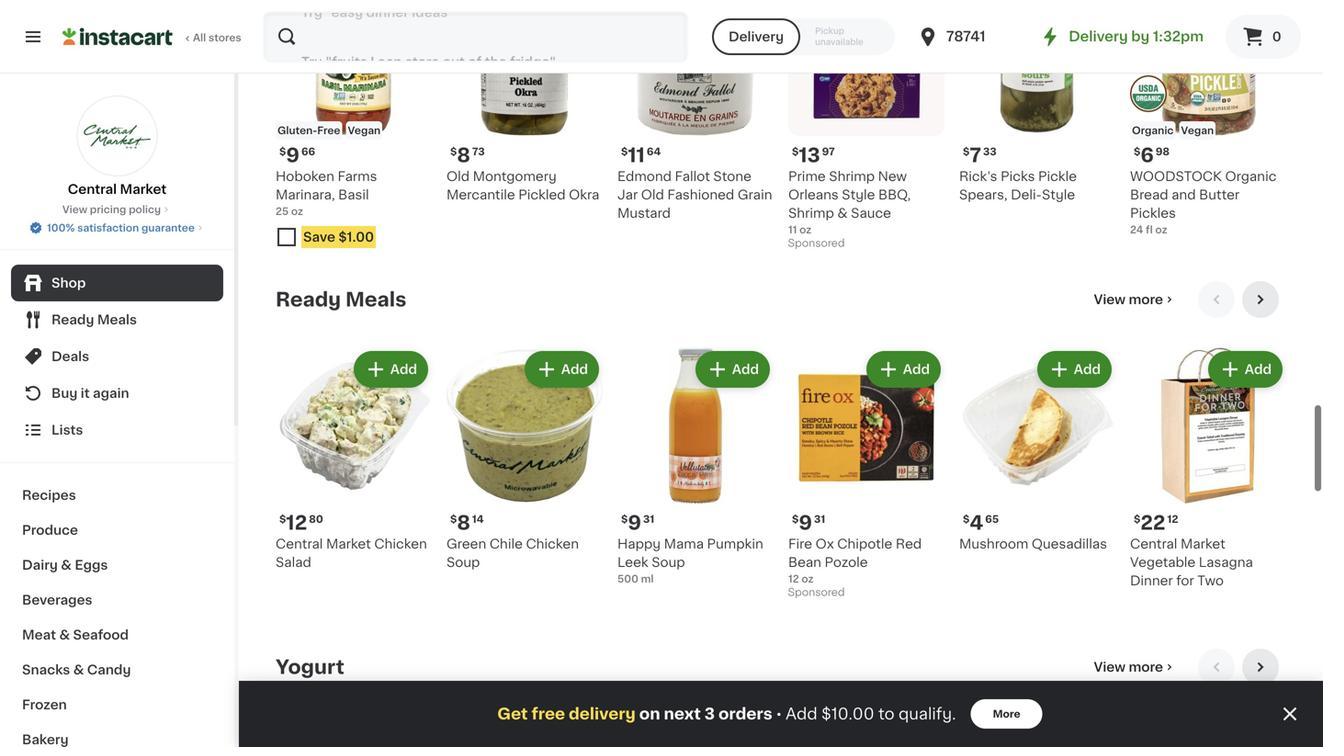 Task type: locate. For each thing, give the bounding box(es) containing it.
0 vertical spatial organic
[[1133, 125, 1174, 135]]

oz right the fl
[[1156, 225, 1168, 235]]

0 horizontal spatial meals
[[97, 313, 137, 326]]

1 vertical spatial ready
[[51, 313, 94, 326]]

montgomery
[[473, 170, 557, 183]]

1 vertical spatial meals
[[97, 313, 137, 326]]

1 chicken from the left
[[374, 538, 427, 550]]

add inside "treatment tracker modal" dialog
[[786, 706, 818, 722]]

ready meals up deals link
[[51, 313, 137, 326]]

1 add button from the left
[[356, 353, 427, 386]]

0 vertical spatial old
[[447, 170, 470, 183]]

meals
[[346, 290, 407, 309], [97, 313, 137, 326]]

oz down the orleans
[[800, 225, 812, 235]]

1 vertical spatial ready meals
[[51, 313, 137, 326]]

8 left "73"
[[457, 146, 471, 165]]

66
[[301, 146, 315, 157]]

12 inside $ 22 12
[[1168, 514, 1179, 524]]

& left eggs
[[61, 559, 72, 572]]

edmond fallot stone jar old fashioned grain mustard
[[618, 170, 773, 220]]

2 sponsored badge image from the top
[[789, 588, 844, 598]]

9 up "happy" at the left
[[628, 513, 642, 533]]

0 vertical spatial 11
[[628, 146, 645, 165]]

1 horizontal spatial 31
[[814, 514, 826, 524]]

fallot
[[675, 170, 710, 183]]

more down dinner
[[1129, 661, 1164, 674]]

ready up deals at top
[[51, 313, 94, 326]]

happy
[[618, 538, 661, 550]]

0 vertical spatial sponsored badge image
[[789, 238, 844, 249]]

1 vertical spatial organic
[[1226, 170, 1277, 183]]

$ 22 12
[[1134, 513, 1179, 533]]

leek
[[618, 556, 649, 569]]

central market
[[68, 183, 167, 196]]

11 left 64
[[628, 146, 645, 165]]

shrimp
[[829, 170, 875, 183], [789, 207, 835, 220]]

add button for 12
[[356, 353, 427, 386]]

12 right 22
[[1168, 514, 1179, 524]]

1 item carousel region from the top
[[276, 281, 1287, 634]]

$
[[279, 146, 286, 157], [450, 146, 457, 157], [621, 146, 628, 157], [792, 146, 799, 157], [963, 146, 970, 157], [1134, 146, 1141, 157], [279, 514, 286, 524], [450, 514, 457, 524], [621, 514, 628, 524], [792, 514, 799, 524], [963, 514, 970, 524], [1134, 514, 1141, 524]]

view more down 24
[[1094, 293, 1164, 306]]

$ left 80
[[279, 514, 286, 524]]

central market logo image
[[77, 96, 158, 177]]

delivery for delivery
[[729, 30, 784, 43]]

1 vertical spatial item carousel region
[[276, 649, 1287, 747]]

1 horizontal spatial 12
[[789, 574, 799, 584]]

& for candy
[[73, 664, 84, 677]]

1 vertical spatial view more
[[1094, 661, 1164, 674]]

bakery
[[22, 734, 69, 746]]

again
[[93, 387, 129, 400]]

2 horizontal spatial 12
[[1168, 514, 1179, 524]]

$ left "73"
[[450, 146, 457, 157]]

treatment tracker modal dialog
[[239, 681, 1324, 747]]

central up vegetable
[[1131, 538, 1178, 550]]

fashioned
[[668, 188, 735, 201]]

2 item carousel region from the top
[[276, 649, 1287, 747]]

2 horizontal spatial central
[[1131, 538, 1178, 550]]

chicken inside central market chicken salad
[[374, 538, 427, 550]]

2 $ 9 31 from the left
[[792, 513, 826, 533]]

0 horizontal spatial 11
[[628, 146, 645, 165]]

$1.00
[[339, 231, 374, 243]]

central for 22
[[1131, 538, 1178, 550]]

6 add button from the left
[[1210, 353, 1281, 386]]

ready meals down save $1.00 button
[[276, 290, 407, 309]]

gluten-
[[278, 125, 317, 135]]

$ 9 31
[[621, 513, 655, 533], [792, 513, 826, 533]]

0 vertical spatial view more button
[[1087, 281, 1184, 318]]

$ inside $ 11 64
[[621, 146, 628, 157]]

9 left the 66
[[286, 146, 300, 165]]

1 horizontal spatial organic
[[1226, 170, 1277, 183]]

old down edmond
[[641, 188, 665, 201]]

73
[[472, 146, 485, 157]]

$ inside $ 12 80
[[279, 514, 286, 524]]

1 $ 9 31 from the left
[[621, 513, 655, 533]]

add
[[390, 363, 417, 376], [561, 363, 588, 376], [732, 363, 759, 376], [903, 363, 930, 376], [1074, 363, 1101, 376], [1245, 363, 1272, 376], [786, 706, 818, 722]]

sponsored badge image for 13
[[789, 238, 844, 249]]

market
[[120, 183, 167, 196], [326, 538, 371, 550], [1181, 538, 1226, 550]]

shop link
[[11, 265, 223, 302]]

organic up 98
[[1133, 125, 1174, 135]]

hoboken farms marinara, basil 25 oz
[[276, 170, 377, 216]]

market inside central market vegetable lasagna dinner for two
[[1181, 538, 1226, 550]]

product group
[[276, 0, 432, 255], [447, 0, 603, 204], [618, 0, 774, 222], [789, 0, 945, 254], [1131, 0, 1287, 237], [276, 347, 432, 572], [447, 347, 603, 572], [618, 347, 774, 586], [789, 347, 945, 603], [960, 347, 1116, 553], [1131, 347, 1287, 590], [447, 715, 603, 747], [618, 715, 774, 747], [789, 715, 945, 747], [960, 715, 1116, 747], [1131, 715, 1287, 747]]

1 vertical spatial sponsored badge image
[[789, 588, 844, 598]]

add button for 9
[[698, 353, 769, 386]]

2 horizontal spatial 9
[[799, 513, 813, 533]]

1 31 from the left
[[643, 514, 655, 524]]

0 horizontal spatial delivery
[[729, 30, 784, 43]]

2 31 from the left
[[814, 514, 826, 524]]

ready meals
[[276, 290, 407, 309], [51, 313, 137, 326]]

basil
[[338, 188, 369, 201]]

central up the pricing
[[68, 183, 117, 196]]

$ for edmond fallot stone jar old fashioned grain mustard
[[621, 146, 628, 157]]

2 view more from the top
[[1094, 661, 1164, 674]]

0 horizontal spatial organic
[[1133, 125, 1174, 135]]

quesadillas
[[1032, 538, 1108, 550]]

0 horizontal spatial ready
[[51, 313, 94, 326]]

meals inside popup button
[[97, 313, 137, 326]]

yogurt
[[276, 658, 345, 677]]

ready meals link
[[11, 302, 223, 338]]

$ 9 31 up "happy" at the left
[[621, 513, 655, 533]]

oz inside the fire ox  chipotle red bean pozole 12 oz
[[802, 574, 814, 584]]

& inside 'link'
[[73, 664, 84, 677]]

1 horizontal spatial vegan
[[1182, 125, 1215, 135]]

frozen link
[[11, 688, 223, 723]]

& right meat
[[59, 629, 70, 642]]

central up salad
[[276, 538, 323, 550]]

1 soup from the left
[[447, 556, 480, 569]]

pickled
[[519, 188, 566, 201]]

0 vertical spatial meals
[[346, 290, 407, 309]]

to
[[879, 706, 895, 722]]

soup inside green chile chicken soup
[[447, 556, 480, 569]]

$ inside the $ 6 98
[[1134, 146, 1141, 157]]

$ up vegetable
[[1134, 514, 1141, 524]]

gluten-free vegan
[[278, 125, 381, 135]]

Search field
[[265, 13, 687, 61]]

view more button down 24
[[1087, 281, 1184, 318]]

all stores
[[193, 33, 241, 43]]

33
[[984, 146, 997, 157]]

2 8 from the top
[[457, 513, 471, 533]]

central inside central market chicken salad
[[276, 538, 323, 550]]

service type group
[[712, 18, 895, 55]]

1 vertical spatial old
[[641, 188, 665, 201]]

$ for central market vegetable lasagna dinner for two
[[1134, 514, 1141, 524]]

sponsored badge image down the orleans
[[789, 238, 844, 249]]

0 horizontal spatial soup
[[447, 556, 480, 569]]

ready down save
[[276, 290, 341, 309]]

sponsored badge image for 9
[[789, 588, 844, 598]]

0 horizontal spatial style
[[842, 188, 876, 201]]

1 vertical spatial view more button
[[1087, 649, 1184, 686]]

market inside central market chicken salad
[[326, 538, 371, 550]]

sponsored badge image down bean
[[789, 588, 844, 598]]

pricing
[[90, 205, 126, 215]]

oz right 25
[[291, 206, 303, 216]]

mercantile
[[447, 188, 515, 201]]

style up sauce on the top right of page
[[842, 188, 876, 201]]

2 horizontal spatial market
[[1181, 538, 1226, 550]]

pickles
[[1131, 207, 1177, 220]]

vegan up the woodstock
[[1182, 125, 1215, 135]]

style
[[842, 188, 876, 201], [1042, 188, 1076, 201]]

0 vertical spatial item carousel region
[[276, 281, 1287, 634]]

$ left 64
[[621, 146, 628, 157]]

&
[[838, 207, 848, 220], [61, 559, 72, 572], [59, 629, 70, 642], [73, 664, 84, 677]]

view more for ready meals
[[1094, 293, 1164, 306]]

sponsored badge image
[[789, 238, 844, 249], [789, 588, 844, 598]]

snacks & candy
[[22, 664, 131, 677]]

1 vertical spatial 8
[[457, 513, 471, 533]]

1 horizontal spatial delivery
[[1069, 30, 1129, 43]]

view more button down dinner
[[1087, 649, 1184, 686]]

organic
[[1133, 125, 1174, 135], [1226, 170, 1277, 183]]

instacart logo image
[[63, 26, 173, 48]]

$ up prime
[[792, 146, 799, 157]]

0 vertical spatial ready
[[276, 290, 341, 309]]

8 for 9
[[457, 146, 471, 165]]

1 8 from the top
[[457, 146, 471, 165]]

8 left 14
[[457, 513, 471, 533]]

0 horizontal spatial chicken
[[374, 538, 427, 550]]

meals down save $1.00 button
[[346, 290, 407, 309]]

more for yogurt
[[1129, 661, 1164, 674]]

31 up ox
[[814, 514, 826, 524]]

100% satisfaction guarantee
[[47, 223, 195, 233]]

$ 12 80
[[279, 513, 323, 533]]

& left sauce on the top right of page
[[838, 207, 848, 220]]

1 horizontal spatial soup
[[652, 556, 685, 569]]

12 down bean
[[789, 574, 799, 584]]

oz down bean
[[802, 574, 814, 584]]

delivery
[[569, 706, 636, 722]]

add for 12
[[390, 363, 417, 376]]

product group containing 6
[[1131, 0, 1287, 237]]

delivery by 1:32pm
[[1069, 30, 1204, 43]]

add for 8
[[561, 363, 588, 376]]

delivery
[[1069, 30, 1129, 43], [729, 30, 784, 43]]

0 horizontal spatial 9
[[286, 146, 300, 165]]

1 view more button from the top
[[1087, 281, 1184, 318]]

shrimp down 97 at the top of the page
[[829, 170, 875, 183]]

$ 9 31 up the fire
[[792, 513, 826, 533]]

1 horizontal spatial chicken
[[526, 538, 579, 550]]

1 horizontal spatial market
[[326, 538, 371, 550]]

$ for mushroom quesadillas
[[963, 514, 970, 524]]

$ inside '$ 8 73'
[[450, 146, 457, 157]]

policy
[[129, 205, 161, 215]]

$ inside "$ 8 14"
[[450, 514, 457, 524]]

item carousel region containing ready meals
[[276, 281, 1287, 634]]

$ 7 33
[[963, 146, 997, 165]]

meals inside item carousel region
[[346, 290, 407, 309]]

style down "pickle"
[[1042, 188, 1076, 201]]

1 horizontal spatial $ 9 31
[[792, 513, 826, 533]]

1 sponsored badge image from the top
[[789, 238, 844, 249]]

item carousel region
[[276, 281, 1287, 634], [276, 649, 1287, 747]]

more for ready meals
[[1129, 293, 1164, 306]]

style inside prime shrimp new orleans style bbq, shrimp & sauce 11 oz
[[842, 188, 876, 201]]

for
[[1177, 574, 1195, 587]]

soup
[[447, 556, 480, 569], [652, 556, 685, 569]]

$ 9 31 for fire
[[792, 513, 826, 533]]

1 horizontal spatial 9
[[628, 513, 642, 533]]

80
[[309, 514, 323, 524]]

1 horizontal spatial central
[[276, 538, 323, 550]]

view for yogurt
[[1094, 661, 1126, 674]]

central inside central market vegetable lasagna dinner for two
[[1131, 538, 1178, 550]]

$ for happy mama pumpkin leek soup
[[621, 514, 628, 524]]

1 horizontal spatial style
[[1042, 188, 1076, 201]]

0
[[1273, 30, 1282, 43]]

1 horizontal spatial old
[[641, 188, 665, 201]]

0 vertical spatial 8
[[457, 146, 471, 165]]

deli-
[[1011, 188, 1042, 201]]

$ inside $ 13 97
[[792, 146, 799, 157]]

frozen
[[22, 699, 67, 712]]

0 vertical spatial view more
[[1094, 293, 1164, 306]]

None search field
[[263, 11, 688, 63]]

vegan inside product group
[[1182, 125, 1215, 135]]

2 soup from the left
[[652, 556, 685, 569]]

view
[[62, 205, 87, 215], [1094, 293, 1126, 306], [1094, 661, 1126, 674]]

1 horizontal spatial ready
[[276, 290, 341, 309]]

delivery button
[[712, 18, 801, 55]]

soup down green
[[447, 556, 480, 569]]

11 down the orleans
[[789, 225, 797, 235]]

65
[[986, 514, 999, 524]]

buy it again
[[51, 387, 129, 400]]

all
[[193, 33, 206, 43]]

shop
[[51, 277, 86, 290]]

oz inside woodstock organic bread and butter pickles 24 fl oz
[[1156, 225, 1168, 235]]

view more down dinner
[[1094, 661, 1164, 674]]

more down the fl
[[1129, 293, 1164, 306]]

9
[[286, 146, 300, 165], [628, 513, 642, 533], [799, 513, 813, 533]]

lasagna
[[1199, 556, 1254, 569]]

& left 'candy'
[[73, 664, 84, 677]]

$ up the fire
[[792, 514, 799, 524]]

0 vertical spatial more
[[1129, 293, 1164, 306]]

$ inside "$ 4 65"
[[963, 514, 970, 524]]

2 view more button from the top
[[1087, 649, 1184, 686]]

12 left 80
[[286, 513, 307, 533]]

central market link
[[68, 96, 167, 199]]

chicken left green
[[374, 538, 427, 550]]

salad
[[276, 556, 311, 569]]

product group containing 11
[[618, 0, 774, 222]]

2 more from the top
[[1129, 661, 1164, 674]]

0 horizontal spatial old
[[447, 170, 470, 183]]

2 vegan from the left
[[1182, 125, 1215, 135]]

chicken inside green chile chicken soup
[[526, 538, 579, 550]]

31 up "happy" at the left
[[643, 514, 655, 524]]

0 horizontal spatial $ 9 31
[[621, 513, 655, 533]]

1 horizontal spatial 11
[[789, 225, 797, 235]]

$ left 14
[[450, 514, 457, 524]]

vegan right free
[[348, 125, 381, 135]]

$ left 98
[[1134, 146, 1141, 157]]

market for 12
[[326, 538, 371, 550]]

more
[[1129, 293, 1164, 306], [1129, 661, 1164, 674]]

0 horizontal spatial central
[[68, 183, 117, 196]]

0 horizontal spatial ready meals
[[51, 313, 137, 326]]

view more button for ready meals
[[1087, 281, 1184, 318]]

green
[[447, 538, 487, 550]]

oz
[[291, 206, 303, 216], [800, 225, 812, 235], [1156, 225, 1168, 235], [802, 574, 814, 584]]

$ up "happy" at the left
[[621, 514, 628, 524]]

$ inside $ 7 33
[[963, 146, 970, 157]]

1 view more from the top
[[1094, 293, 1164, 306]]

soup down mama
[[652, 556, 685, 569]]

1 vertical spatial 11
[[789, 225, 797, 235]]

snacks & candy link
[[11, 653, 223, 688]]

2 add button from the left
[[527, 353, 598, 386]]

$ inside $ 22 12
[[1134, 514, 1141, 524]]

all stores link
[[63, 11, 243, 63]]

4 add button from the left
[[869, 353, 940, 386]]

old down '$ 8 73'
[[447, 170, 470, 183]]

view more button
[[1087, 281, 1184, 318], [1087, 649, 1184, 686]]

0 horizontal spatial market
[[120, 183, 167, 196]]

rick's picks pickle spears, deli-style
[[960, 170, 1077, 201]]

picks
[[1001, 170, 1036, 183]]

ready inside popup button
[[51, 313, 94, 326]]

view more for yogurt
[[1094, 661, 1164, 674]]

add button for 4
[[1040, 353, 1111, 386]]

oz inside the hoboken farms marinara, basil 25 oz
[[291, 206, 303, 216]]

central market vegetable lasagna dinner for two
[[1131, 538, 1254, 587]]

0 horizontal spatial 31
[[643, 514, 655, 524]]

2 vertical spatial view
[[1094, 661, 1126, 674]]

9 up the fire
[[799, 513, 813, 533]]

$ left 33
[[963, 146, 970, 157]]

delivery inside button
[[729, 30, 784, 43]]

0 horizontal spatial vegan
[[348, 125, 381, 135]]

1 vertical spatial view
[[1094, 293, 1126, 306]]

$ for prime shrimp new orleans style bbq, shrimp & sauce
[[792, 146, 799, 157]]

2 chicken from the left
[[526, 538, 579, 550]]

$ 6 98
[[1134, 146, 1170, 165]]

shrimp down the orleans
[[789, 207, 835, 220]]

$ inside $ 9 66
[[279, 146, 286, 157]]

1 horizontal spatial meals
[[346, 290, 407, 309]]

chicken right the chile
[[526, 538, 579, 550]]

2 style from the left
[[1042, 188, 1076, 201]]

organic up butter at right top
[[1226, 170, 1277, 183]]

central
[[68, 183, 117, 196], [276, 538, 323, 550], [1131, 538, 1178, 550]]

3 add button from the left
[[698, 353, 769, 386]]

beverages link
[[11, 583, 223, 618]]

grain
[[738, 188, 773, 201]]

5 add button from the left
[[1040, 353, 1111, 386]]

$ left 65 on the bottom of page
[[963, 514, 970, 524]]

1 more from the top
[[1129, 293, 1164, 306]]

1 vertical spatial shrimp
[[789, 207, 835, 220]]

1 vertical spatial more
[[1129, 661, 1164, 674]]

item carousel region containing yogurt
[[276, 649, 1287, 747]]

$ left the 66
[[279, 146, 286, 157]]

0 vertical spatial ready meals
[[276, 290, 407, 309]]

1 style from the left
[[842, 188, 876, 201]]

9 for fire
[[799, 513, 813, 533]]

meals up deals link
[[97, 313, 137, 326]]

fire ox  chipotle red bean pozole 12 oz
[[789, 538, 922, 584]]



Task type: vqa. For each thing, say whether or not it's contained in the screenshot.


Task type: describe. For each thing, give the bounding box(es) containing it.
add for 22
[[1245, 363, 1272, 376]]

97
[[822, 146, 835, 157]]

central for 12
[[276, 538, 323, 550]]

0 horizontal spatial 12
[[286, 513, 307, 533]]

$ 11 64
[[621, 146, 661, 165]]

red
[[896, 538, 922, 550]]

free
[[317, 125, 341, 135]]

sauce
[[851, 207, 892, 220]]

chicken for 8
[[526, 538, 579, 550]]

guarantee
[[142, 223, 195, 233]]

butter
[[1200, 188, 1240, 201]]

item badge image
[[1131, 75, 1167, 112]]

& for seafood
[[59, 629, 70, 642]]

100% satisfaction guarantee button
[[29, 217, 206, 235]]

$ for green chile chicken soup
[[450, 514, 457, 524]]

organic vegan
[[1133, 125, 1215, 135]]

old montgomery mercantile pickled okra
[[447, 170, 600, 201]]

new
[[878, 170, 907, 183]]

& for eggs
[[61, 559, 72, 572]]

fire
[[789, 538, 813, 550]]

mama
[[664, 538, 704, 550]]

add button for 8
[[527, 353, 598, 386]]

ready meals button
[[11, 302, 223, 338]]

farms
[[338, 170, 377, 183]]

by
[[1132, 30, 1150, 43]]

8 for 12
[[457, 513, 471, 533]]

add for 4
[[1074, 363, 1101, 376]]

delivery for delivery by 1:32pm
[[1069, 30, 1129, 43]]

dinner
[[1131, 574, 1174, 587]]

$ for fire ox  chipotle red bean pozole
[[792, 514, 799, 524]]

$ 9 31 for happy
[[621, 513, 655, 533]]

on
[[640, 706, 661, 722]]

produce
[[22, 524, 78, 537]]

$ for hoboken farms marinara, basil
[[279, 146, 286, 157]]

add for 9
[[732, 363, 759, 376]]

view for ready meals
[[1094, 293, 1126, 306]]

500
[[618, 574, 639, 584]]

eggs
[[75, 559, 108, 572]]

0 vertical spatial shrimp
[[829, 170, 875, 183]]

add button for 22
[[1210, 353, 1281, 386]]

old inside old montgomery mercantile pickled okra
[[447, 170, 470, 183]]

$ 8 73
[[450, 146, 485, 165]]

soup inside happy mama pumpkin leek soup 500 ml
[[652, 556, 685, 569]]

0 button
[[1226, 15, 1302, 59]]

view pricing policy
[[62, 205, 161, 215]]

chile
[[490, 538, 523, 550]]

more
[[993, 709, 1021, 719]]

98
[[1156, 146, 1170, 157]]

recipes
[[22, 489, 76, 502]]

jar
[[618, 188, 638, 201]]

stone
[[714, 170, 752, 183]]

lists link
[[11, 412, 223, 449]]

get
[[498, 706, 528, 722]]

$ for old montgomery mercantile pickled okra
[[450, 146, 457, 157]]

style inside rick's picks pickle spears, deli-style
[[1042, 188, 1076, 201]]

spears,
[[960, 188, 1008, 201]]

9 for hoboken
[[286, 146, 300, 165]]

78741
[[947, 30, 986, 43]]

$ 4 65
[[963, 513, 999, 533]]

okra
[[569, 188, 600, 201]]

31 for fire
[[814, 514, 826, 524]]

13
[[799, 146, 821, 165]]

product group containing 22
[[1131, 347, 1287, 590]]

dairy & eggs link
[[11, 548, 223, 583]]

pozole
[[825, 556, 868, 569]]

$ 8 14
[[450, 513, 484, 533]]

buy it again link
[[11, 375, 223, 412]]

meat
[[22, 629, 56, 642]]

candy
[[87, 664, 131, 677]]

$ for central market chicken salad
[[279, 514, 286, 524]]

22
[[1141, 513, 1166, 533]]

satisfaction
[[77, 223, 139, 233]]

31 for happy
[[643, 514, 655, 524]]

save $1.00 button
[[276, 222, 432, 255]]

orders
[[719, 706, 773, 722]]

market for 22
[[1181, 538, 1226, 550]]

$ 9 66
[[279, 146, 315, 165]]

12 inside the fire ox  chipotle red bean pozole 12 oz
[[789, 574, 799, 584]]

ready inside item carousel region
[[276, 290, 341, 309]]

9 for happy
[[628, 513, 642, 533]]

ml
[[641, 574, 654, 584]]

organic inside woodstock organic bread and butter pickles 24 fl oz
[[1226, 170, 1277, 183]]

product group containing 13
[[789, 0, 945, 254]]

1 horizontal spatial ready meals
[[276, 290, 407, 309]]

dairy
[[22, 559, 58, 572]]

central market chicken salad
[[276, 538, 427, 569]]

pickle
[[1039, 170, 1077, 183]]

ready meals inside popup button
[[51, 313, 137, 326]]

bakery link
[[11, 723, 223, 747]]

green chile chicken soup
[[447, 538, 579, 569]]

orleans
[[789, 188, 839, 201]]

deals
[[51, 350, 89, 363]]

deals link
[[11, 338, 223, 375]]

dairy & eggs
[[22, 559, 108, 572]]

0 vertical spatial view
[[62, 205, 87, 215]]

1 vegan from the left
[[348, 125, 381, 135]]

old inside "edmond fallot stone jar old fashioned grain mustard"
[[641, 188, 665, 201]]

bean
[[789, 556, 822, 569]]

oz inside prime shrimp new orleans style bbq, shrimp & sauce 11 oz
[[800, 225, 812, 235]]

11 inside prime shrimp new orleans style bbq, shrimp & sauce 11 oz
[[789, 225, 797, 235]]

get free delivery on next 3 orders • add $10.00 to qualify.
[[498, 706, 957, 722]]

$ for woodstock organic bread and butter pickles
[[1134, 146, 1141, 157]]

•
[[776, 707, 782, 721]]

$ 13 97
[[792, 146, 835, 165]]

1:32pm
[[1154, 30, 1204, 43]]

beverages
[[22, 594, 92, 607]]

save
[[303, 231, 336, 243]]

meat & seafood
[[22, 629, 129, 642]]

chicken for 12
[[374, 538, 427, 550]]

& inside prime shrimp new orleans style bbq, shrimp & sauce 11 oz
[[838, 207, 848, 220]]

24
[[1131, 225, 1144, 235]]

two
[[1198, 574, 1224, 587]]

$ for rick's picks pickle spears, deli-style
[[963, 146, 970, 157]]

next
[[664, 706, 701, 722]]

and
[[1172, 188, 1197, 201]]

buy
[[51, 387, 78, 400]]

mustard
[[618, 207, 671, 220]]

delivery by 1:32pm link
[[1040, 26, 1204, 48]]

view more button for yogurt
[[1087, 649, 1184, 686]]

4
[[970, 513, 984, 533]]

mushroom
[[960, 538, 1029, 550]]

product group containing 12
[[276, 347, 432, 572]]

fl
[[1146, 225, 1153, 235]]

product group containing 4
[[960, 347, 1116, 553]]

prime shrimp new orleans style bbq, shrimp & sauce 11 oz
[[789, 170, 911, 235]]

marinara,
[[276, 188, 335, 201]]

chipotle
[[838, 538, 893, 550]]



